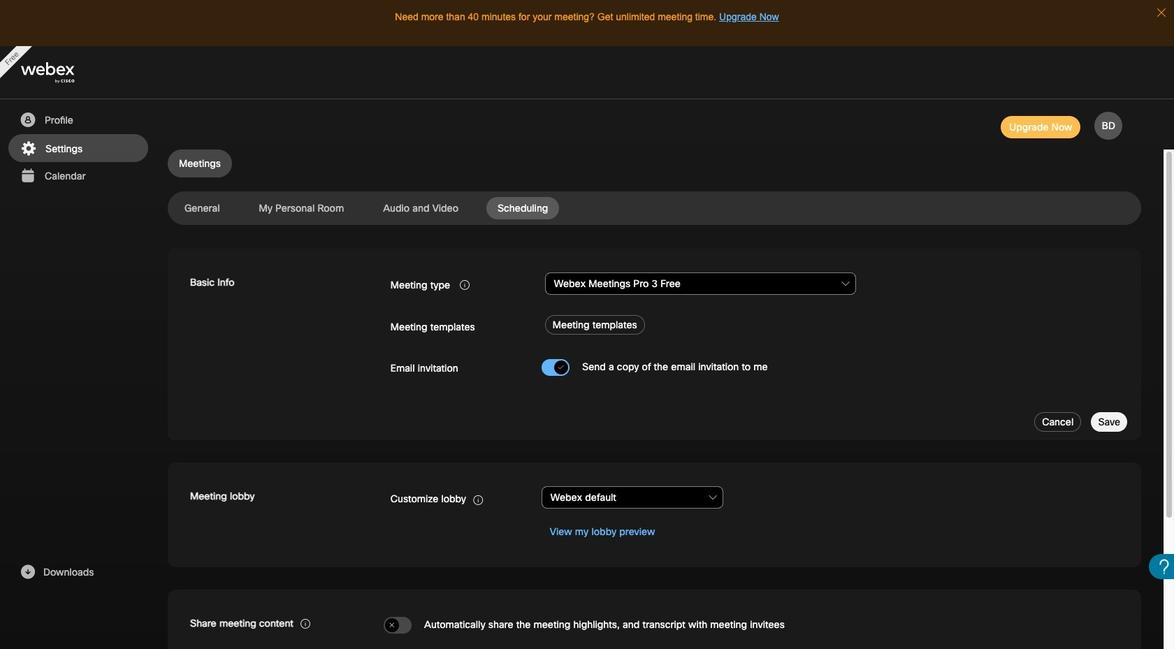 Task type: describe. For each thing, give the bounding box(es) containing it.
mds content download_filled image
[[19, 564, 36, 581]]

2 tab list from the top
[[168, 197, 1142, 220]]



Task type: locate. For each thing, give the bounding box(es) containing it.
mds cancel_bold image
[[389, 622, 396, 631]]

tab list
[[168, 150, 1142, 178], [168, 197, 1142, 220]]

mds settings_filled image
[[20, 141, 37, 157]]

mds meetings_filled image
[[19, 168, 36, 185]]

mds people circle_filled image
[[19, 112, 36, 129]]

cisco webex image
[[21, 62, 105, 83]]

1 vertical spatial tab list
[[168, 197, 1142, 220]]

1 tab list from the top
[[168, 150, 1142, 178]]

0 vertical spatial tab list
[[168, 150, 1142, 178]]

banner
[[0, 46, 1175, 99]]

mds check_bold image
[[558, 364, 565, 373]]



Task type: vqa. For each thing, say whether or not it's contained in the screenshot.
text field
no



